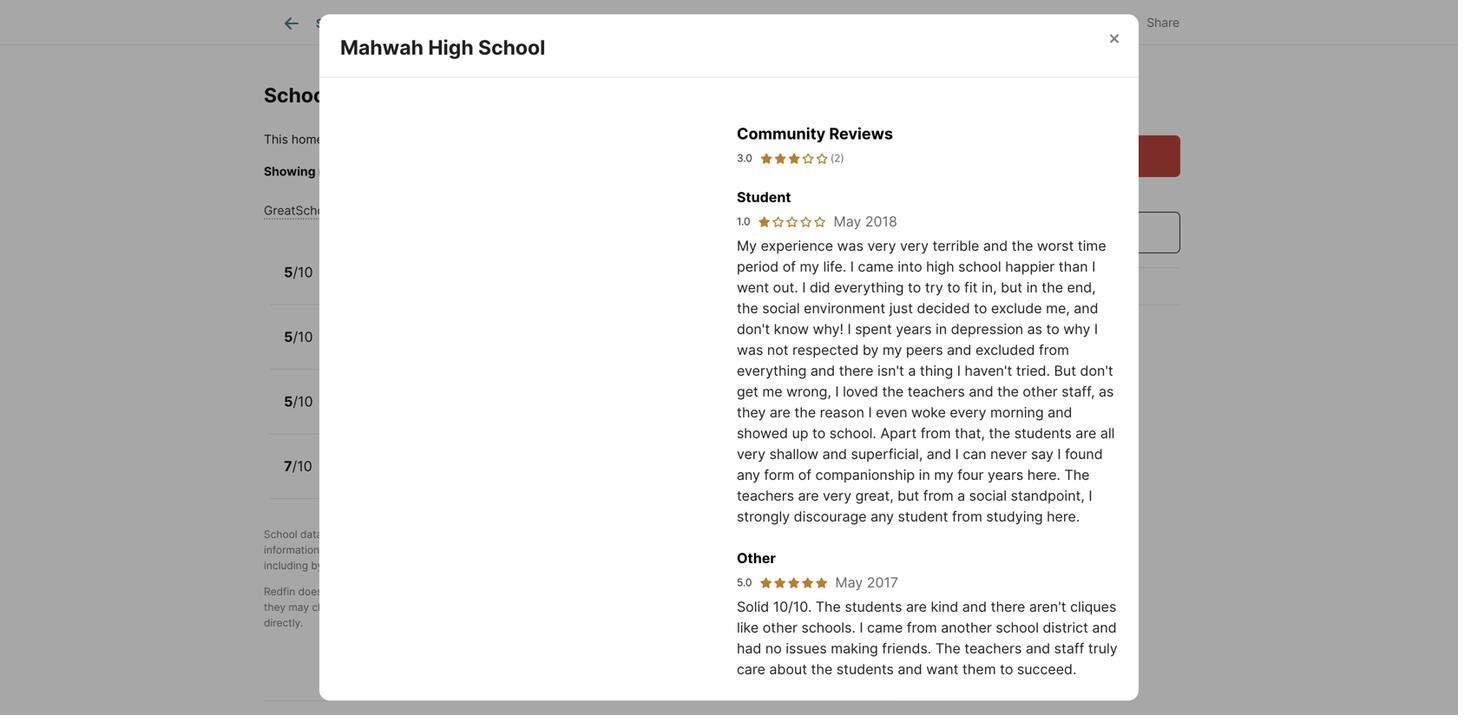 Task type: describe. For each thing, give the bounding box(es) containing it.
are down endorse
[[373, 601, 388, 614]]

788-
[[1045, 278, 1078, 295]]

school for school service boundaries are intended to be used as a reference only; they may change and are not
[[536, 586, 569, 598]]

as down exclude
[[1028, 321, 1043, 338]]

districts,
[[852, 544, 895, 556]]

get
[[737, 383, 759, 400]]

the inside the my experience was very very terrible and the worst time period of my life. i came into high school happier than i went out. i did everything to try to fit in, but in the end, the social environment just decided to exclude me, and don't know why! i spent years in depression as to why i was not respected by my peers and excluded from everything and there isn't a thing i haven't tried. but don't get me wrong, i loved the teachers and the other staff, as they are the reason i even woke every morning and showed up to school. apart from that, the students are all very shallow and superficial, and i can never say i found any form of companionship in my four years here. the teachers are very great, but from a social standpoint, i strongly discourage any student from studying here.
[[1065, 467, 1090, 484]]

1 vertical spatial not
[[325, 586, 342, 598]]

reviews
[[829, 124, 893, 143]]

i right why
[[1095, 321, 1098, 338]]

investigation
[[567, 544, 630, 556]]

mahwah high school element
[[340, 14, 566, 60]]

rd
[[1021, 91, 1044, 112]]

to
[[547, 601, 559, 614]]

i right say
[[1058, 446, 1061, 463]]

only;
[[862, 586, 886, 598]]

please
[[415, 164, 453, 179]]

1 horizontal spatial but
[[1001, 279, 1023, 296]]

1 vertical spatial was
[[737, 342, 763, 359]]

the up happier
[[1012, 237, 1033, 254]]

0 vertical spatial this
[[798, 164, 819, 179]]

0 vertical spatial years
[[896, 321, 932, 338]]

0 horizontal spatial greatschools
[[264, 203, 341, 218]]

and inside the 'school service boundaries are intended to be used as a reference only; they may change and are not'
[[351, 601, 370, 614]]

mahwah high school
[[340, 35, 546, 59]]

1 tab from the left
[[375, 3, 464, 44]]

(201) 788-1042 link
[[937, 268, 1181, 305]]

1 horizontal spatial was
[[837, 237, 864, 254]]

1 horizontal spatial by
[[382, 528, 394, 541]]

from down woke
[[921, 425, 951, 442]]

try
[[925, 279, 944, 296]]

1 vertical spatial any
[[871, 508, 894, 525]]

to inside the 'school service boundaries are intended to be used as a reference only; they may change and are not'
[[734, 586, 744, 598]]

3 5 /10 from the top
[[284, 393, 313, 410]]

1 5 /10 from the top
[[284, 264, 313, 281]]

0 horizontal spatial schools
[[460, 560, 497, 572]]

search link
[[281, 13, 358, 34]]

other inside solid 10/10. the students are kind and there aren't cliques like other schools. i came from another school district and had no issues making friends. the teachers and staff truly care about the students and want them to succeed.
[[763, 619, 798, 636]]

0 horizontal spatial don't
[[737, 321, 770, 338]]

redfin does not endorse or guarantee this information.
[[264, 586, 533, 598]]

are up found
[[1076, 425, 1097, 442]]

search
[[316, 16, 358, 31]]

and up redfin does not endorse or guarantee this information. at the left bottom of the page
[[381, 560, 400, 572]]

1 vertical spatial this
[[454, 586, 472, 598]]

from inside solid 10/10. the students are kind and there aren't cliques like other schools. i came from another school district and had no issues making friends. the teachers and staff truly care about the students and want them to succeed.
[[907, 619, 937, 636]]

i up 1042
[[1092, 258, 1096, 275]]

district inside solid 10/10. the students are kind and there aren't cliques like other schools. i came from another school district and had no issues making friends. the teachers and staff truly care about the students and want them to succeed.
[[1043, 619, 1089, 636]]

1 horizontal spatial schools
[[705, 164, 749, 179]]

student
[[898, 508, 948, 525]]

search tab list
[[264, 0, 853, 44]]

the inside solid 10/10. the students are kind and there aren't cliques like other schools. i came from another school district and had no issues making friends. the teachers and staff truly care about the students and want them to succeed.
[[811, 661, 833, 678]]

are up enrollment
[[669, 586, 685, 598]]

and up thing
[[947, 342, 972, 359]]

provided
[[336, 528, 379, 541]]

to up depression at the right
[[974, 300, 987, 317]]

,
[[464, 528, 466, 541]]

solid 10/10. the students are kind and there aren't cliques like other schools. i came from another school district and had no issues making friends. the teachers and staff truly care about the students and want them to succeed.
[[737, 599, 1118, 678]]

1 vertical spatial social
[[969, 487, 1007, 504]]

nearby
[[318, 164, 360, 179]]

send a message button
[[937, 212, 1181, 254]]

to inside guaranteed to be accurate. to verify school enrollment eligibility, contact the school district directly.
[[470, 601, 480, 614]]

1 horizontal spatial greatschools
[[397, 528, 464, 541]]

2 their from the left
[[698, 544, 721, 556]]

the up morning
[[998, 383, 1019, 400]]

ratings
[[344, 544, 378, 556]]

recommends
[[627, 528, 691, 541]]

wrong,
[[787, 383, 832, 400]]

kind
[[931, 599, 959, 616]]

mountain
[[937, 91, 1017, 112]]

used
[[762, 586, 786, 598]]

depression
[[951, 321, 1024, 338]]

(2)
[[831, 152, 845, 164]]

morning
[[991, 404, 1044, 421]]

and left can
[[927, 446, 952, 463]]

0 vertical spatial all
[[689, 164, 701, 179]]

renters
[[752, 528, 786, 541]]

respected
[[793, 342, 859, 359]]

first step, and conduct their own investigation to determine their desired schools or school districts, including by contacting and visiting the schools themselves.
[[264, 544, 895, 572]]

0 vertical spatial of
[[783, 258, 796, 275]]

own
[[543, 544, 564, 556]]

teachers inside solid 10/10. the students are kind and there aren't cliques like other schools. i came from another school district and had no issues making friends. the teachers and staff truly care about the students and want them to succeed.
[[965, 640, 1022, 657]]

i inside solid 10/10. the students are kind and there aren't cliques like other schools. i came from another school district and had no issues making friends. the teachers and staff truly care about the students and want them to succeed.
[[860, 619, 863, 636]]

to left try
[[908, 279, 921, 296]]

and down haven't
[[969, 383, 994, 400]]

care
[[737, 661, 766, 678]]

0 vertical spatial any
[[737, 467, 760, 484]]

every
[[950, 404, 987, 421]]

to left see
[[650, 164, 661, 179]]

experience
[[761, 237, 833, 254]]

did
[[810, 279, 830, 296]]

not inside the 'school service boundaries are intended to be used as a reference only; they may change and are not'
[[391, 601, 407, 614]]

and down school. at the right
[[823, 446, 847, 463]]

2 5 from the top
[[284, 328, 293, 345]]

1 vertical spatial here.
[[1047, 508, 1080, 525]]

other inside the my experience was very very terrible and the worst time period of my life. i came into high school happier than i went out. i did everything to try to fit in, but in the end, the social environment just decided to exclude me, and don't know why! i spent years in depression as to why i was not respected by my peers and excluded from everything and there isn't a thing i haven't tried. but don't get me wrong, i loved the teachers and the other staff, as they are the reason i even woke every morning and showed up to school. apart from that, the students are all very shallow and superficial, and i can never say i found any form of companionship in my four years here. the teachers are very great, but from a social standpoint, i strongly discourage any student from studying here.
[[1023, 383, 1058, 400]]

i left the even
[[869, 404, 872, 421]]

succeed.
[[1017, 661, 1077, 678]]

decided
[[917, 300, 970, 317]]

the inside guaranteed to be accurate. to verify school enrollment eligibility, contact the school district directly.
[[772, 601, 788, 614]]

by inside the first step, and conduct their own investigation to determine their desired schools or school districts, including by contacting and visiting the schools themselves.
[[311, 560, 323, 572]]

all inside the my experience was very very terrible and the worst time period of my life. i came into high school happier than i went out. i did everything to try to fit in, but in the end, the social environment just decided to exclude me, and don't know why! i spent years in depression as to why i was not respected by my peers and excluded from everything and there isn't a thing i haven't tried. but don't get me wrong, i loved the teachers and the other staff, as they are the reason i even woke every morning and showed up to school. apart from that, the students are all very shallow and superficial, and i can never say i found any form of companionship in my four years here. the teachers are very great, but from a social standpoint, i strongly discourage any student from studying here.
[[1101, 425, 1115, 442]]

schools
[[264, 83, 342, 107]]

i left can
[[956, 446, 959, 463]]

does
[[298, 586, 323, 598]]

1 their from the left
[[518, 544, 541, 556]]

1 vertical spatial the
[[816, 599, 841, 616]]

time
[[1078, 237, 1107, 254]]

end,
[[1067, 279, 1096, 296]]

came inside solid 10/10. the students are kind and there aren't cliques like other schools. i came from another school district and had no issues making friends. the teachers and staff truly care about the students and want them to succeed.
[[867, 619, 903, 636]]

greatschools summary rating
[[264, 203, 439, 218]]

never
[[991, 446, 1027, 463]]

the right within
[[378, 132, 396, 147]]

as right staff,
[[1099, 383, 1114, 400]]

rating 1.0 out of 5 element
[[757, 215, 827, 229]]

contacting
[[326, 560, 378, 572]]

and up the succeed.
[[1026, 640, 1051, 657]]

the down wrong,
[[795, 404, 816, 421]]

school inside the my experience was very very terrible and the worst time period of my life. i came into high school happier than i went out. i did everything to try to fit in, but in the end, the social environment just decided to exclude me, and don't know why! i spent years in depression as to why i was not respected by my peers and excluded from everything and there isn't a thing i haven't tried. but don't get me wrong, i loved the teachers and the other staff, as they are the reason i even woke every morning and showed up to school. apart from that, the students are all very shallow and superficial, and i can never say i found any form of companionship in my four years here. the teachers are very great, but from a social standpoint, i strongly discourage any student from studying here.
[[959, 258, 1002, 275]]

2 vertical spatial students
[[837, 661, 894, 678]]

0 vertical spatial in
[[1027, 279, 1038, 296]]

green
[[1046, 65, 1098, 86]]

student
[[737, 189, 791, 206]]

redfin inside , a nonprofit organization. redfin recommends buyers and renters use greatschools information and ratings as a
[[592, 528, 624, 541]]

school right check
[[517, 164, 555, 179]]

2 horizontal spatial my
[[934, 467, 954, 484]]

website
[[601, 164, 646, 179]]

and down respected
[[811, 362, 835, 379]]

a inside 'button'
[[1041, 224, 1049, 241]]

1 5 from the top
[[284, 264, 293, 281]]

greatschools summary rating link
[[264, 203, 439, 218]]

step,
[[426, 544, 451, 556]]

and right terrible
[[983, 237, 1008, 254]]

showed
[[737, 425, 788, 442]]

reference
[[812, 586, 859, 598]]

another
[[941, 619, 992, 636]]

visiting
[[403, 560, 438, 572]]

0 horizontal spatial district
[[558, 164, 598, 179]]

to right up
[[813, 425, 826, 442]]

a right isn't
[[908, 362, 916, 379]]

information
[[264, 544, 320, 556]]

school inside dialog
[[478, 35, 546, 59]]

eligibility,
[[683, 601, 729, 614]]

very down '2018'
[[868, 237, 896, 254]]

and up desired
[[730, 528, 749, 541]]

had
[[737, 640, 762, 657]]

i up reason
[[835, 383, 839, 400]]

and up contacting on the left of the page
[[323, 544, 341, 556]]

a down 'four' at the right bottom
[[958, 487, 966, 504]]

, a nonprofit organization. redfin recommends buyers and renters use greatschools information and ratings as a
[[264, 528, 876, 556]]

showing
[[264, 164, 316, 179]]

3 5 from the top
[[284, 393, 293, 410]]

me
[[763, 383, 783, 400]]

very down showed in the right of the page
[[737, 446, 766, 463]]

woke
[[912, 404, 946, 421]]

greatschools inside , a nonprofit organization. redfin recommends buyers and renters use greatschools information and ratings as a
[[810, 528, 876, 541]]

went
[[737, 279, 769, 296]]

7
[[284, 458, 292, 475]]

0 vertical spatial teachers
[[908, 383, 965, 400]]

nonprofit
[[478, 528, 523, 541]]

10/10.
[[773, 599, 812, 616]]

information.
[[474, 586, 533, 598]]

district inside guaranteed to be accurate. to verify school enrollment eligibility, contact the school district directly.
[[826, 601, 860, 614]]

boundaries
[[611, 586, 666, 598]]

1 vertical spatial my
[[883, 342, 902, 359]]

excluded
[[976, 342, 1035, 359]]

by inside the my experience was very very terrible and the worst time period of my life. i came into high school happier than i went out. i did everything to try to fit in, but in the end, the social environment just decided to exclude me, and don't know why! i spent years in depression as to why i was not respected by my peers and excluded from everything and there isn't a thing i haven't tried. but don't get me wrong, i loved the teachers and the other staff, as they are the reason i even woke every morning and showed up to school. apart from that, the students are all very shallow and superficial, and i can never say i found any form of companionship in my four years here. the teachers are very great, but from a social standpoint, i strongly discourage any student from studying here.
[[863, 342, 879, 359]]

up
[[792, 425, 809, 442]]

very up discourage
[[823, 487, 852, 504]]

directly.
[[264, 617, 303, 629]]

and down "friends."
[[898, 661, 923, 678]]

truly
[[1089, 640, 1118, 657]]

0 vertical spatial here.
[[1028, 467, 1061, 484]]

2 tab from the left
[[464, 3, 526, 44]]

1 vertical spatial years
[[988, 467, 1024, 484]]

1 vertical spatial redfin
[[264, 586, 295, 598]]

share
[[1147, 15, 1180, 30]]

school service boundaries are intended to be used as a reference only; they may change and are not
[[264, 586, 886, 614]]

i right why!
[[848, 321, 851, 338]]



Task type: locate. For each thing, give the bounding box(es) containing it.
but up exclude
[[1001, 279, 1023, 296]]

don't left know
[[737, 321, 770, 338]]

mahwah high school dialog
[[319, 0, 1139, 701]]

0 vertical spatial students
[[1015, 425, 1072, 442]]

from up the student
[[923, 487, 954, 504]]

1 horizontal spatial this
[[798, 164, 819, 179]]

schools. up summary on the left top
[[363, 164, 413, 179]]

strongly
[[737, 508, 790, 525]]

want
[[927, 661, 959, 678]]

0 horizontal spatial not
[[325, 586, 342, 598]]

1 vertical spatial of
[[798, 467, 812, 484]]

the up me,
[[1042, 279, 1064, 296]]

solid
[[737, 599, 769, 616]]

the right check
[[495, 164, 513, 179]]

0 horizontal spatial the
[[816, 599, 841, 616]]

1 horizontal spatial be
[[747, 586, 759, 598]]

2 horizontal spatial in
[[1027, 279, 1038, 296]]

1 horizontal spatial social
[[969, 487, 1007, 504]]

came left into in the top of the page
[[858, 258, 894, 275]]

to down me,
[[1047, 321, 1060, 338]]

that,
[[955, 425, 985, 442]]

found
[[1065, 446, 1103, 463]]

aren't
[[1030, 599, 1067, 616]]

school inside the 'school service boundaries are intended to be used as a reference only; they may change and are not'
[[536, 586, 569, 598]]

cliques
[[1071, 599, 1117, 616]]

0 vertical spatial 5 /10
[[284, 264, 313, 281]]

isn't
[[878, 362, 905, 379]]

use
[[789, 528, 807, 541]]

and down staff,
[[1048, 404, 1073, 421]]

1 horizontal spatial district
[[826, 601, 860, 614]]

summary
[[344, 203, 399, 218]]

home.
[[822, 164, 858, 179]]

to inside the first step, and conduct their own investigation to determine their desired schools or school districts, including by contacting and visiting the schools themselves.
[[632, 544, 642, 556]]

school down service
[[592, 601, 625, 614]]

2 5 /10 from the top
[[284, 328, 313, 345]]

in,
[[982, 279, 997, 296]]

1 vertical spatial 5 /10
[[284, 328, 313, 345]]

in down decided
[[936, 321, 947, 338]]

school up 'to'
[[536, 586, 569, 598]]

i right thing
[[957, 362, 961, 379]]

5 tab from the left
[[700, 3, 839, 44]]

was up get
[[737, 342, 763, 359]]

other
[[737, 550, 776, 567]]

was
[[837, 237, 864, 254], [737, 342, 763, 359]]

this
[[264, 132, 288, 147]]

school up information
[[264, 528, 297, 541]]

years up peers
[[896, 321, 932, 338]]

very
[[868, 237, 896, 254], [900, 237, 929, 254], [737, 446, 766, 463], [823, 487, 852, 504]]

studying
[[987, 508, 1043, 525]]

change
[[312, 601, 348, 614]]

1 horizontal spatial schools.
[[802, 619, 856, 636]]

school up fit
[[959, 258, 1002, 275]]

2 vertical spatial teachers
[[965, 640, 1022, 657]]

there
[[839, 362, 874, 379], [991, 599, 1026, 616]]

showing nearby schools. please check the school district website to see all schools serving this home.
[[264, 164, 858, 179]]

students up say
[[1015, 425, 1072, 442]]

0 horizontal spatial my
[[800, 258, 820, 275]]

the up the even
[[882, 383, 904, 400]]

2 vertical spatial district
[[1043, 619, 1089, 636]]

desired
[[724, 544, 760, 556]]

conduct
[[475, 544, 515, 556]]

0 vertical spatial social
[[762, 300, 800, 317]]

send a message
[[1004, 224, 1114, 241]]

form
[[764, 467, 795, 484]]

a inside the 'school service boundaries are intended to be used as a reference only; they may change and are not'
[[804, 586, 809, 598]]

2 vertical spatial the
[[936, 640, 961, 657]]

be inside guaranteed to be accurate. to verify school enrollment eligibility, contact the school district directly.
[[483, 601, 495, 614]]

send
[[1004, 224, 1038, 241]]

2 vertical spatial by
[[311, 560, 323, 572]]

social down 'four' at the right bottom
[[969, 487, 1007, 504]]

is for within
[[327, 132, 336, 147]]

4 tab from the left
[[617, 3, 700, 44]]

0 horizontal spatial but
[[898, 487, 920, 504]]

by down spent
[[863, 342, 879, 359]]

0 vertical spatial came
[[858, 258, 894, 275]]

district
[[558, 164, 598, 179], [826, 601, 860, 614], [1043, 619, 1089, 636]]

not down redfin does not endorse or guarantee this information. at the left bottom of the page
[[391, 601, 407, 614]]

high
[[926, 258, 955, 275]]

fit
[[965, 279, 978, 296]]

there inside the my experience was very very terrible and the worst time period of my life. i came into high school happier than i went out. i did everything to try to fit in, but in the end, the social environment just decided to exclude me, and don't know why! i spent years in depression as to why i was not respected by my peers and excluded from everything and there isn't a thing i haven't tried. but don't get me wrong, i loved the teachers and the other staff, as they are the reason i even woke every morning and showed up to school. apart from that, the students are all very shallow and superficial, and i can never say i found any form of companionship in my four years here. the teachers are very great, but from a social standpoint, i strongly discourage any student from studying here.
[[839, 362, 874, 379]]

not up change
[[325, 586, 342, 598]]

here. down say
[[1028, 467, 1061, 484]]

0 horizontal spatial other
[[763, 619, 798, 636]]

7 /10
[[284, 458, 312, 475]]

there inside solid 10/10. the students are kind and there aren't cliques like other schools. i came from another school district and had no issues making friends. the teachers and staff truly care about the students and want them to succeed.
[[991, 599, 1026, 616]]

0 vertical spatial schools
[[705, 164, 749, 179]]

my
[[737, 237, 757, 254]]

0 vertical spatial be
[[747, 586, 759, 598]]

school for school data is provided by greatschools
[[264, 528, 297, 541]]

0 horizontal spatial any
[[737, 467, 760, 484]]

0 vertical spatial school
[[478, 35, 546, 59]]

verify
[[562, 601, 590, 614]]

may
[[834, 213, 862, 230], [836, 574, 863, 591]]

1 horizontal spatial don't
[[1080, 362, 1114, 379]]

1 horizontal spatial years
[[988, 467, 1024, 484]]

1 horizontal spatial all
[[1101, 425, 1115, 442]]

even
[[876, 404, 908, 421]]

a up 10/10.
[[804, 586, 809, 598]]

may for may 2017
[[836, 574, 863, 591]]

there up loved
[[839, 362, 874, 379]]

2 vertical spatial in
[[919, 467, 930, 484]]

school inside the first step, and conduct their own investigation to determine their desired schools or school districts, including by contacting and visiting the schools themselves.
[[817, 544, 849, 556]]

just
[[890, 300, 913, 317]]

a right send
[[1041, 224, 1049, 241]]

are down me
[[770, 404, 791, 421]]

great,
[[856, 487, 894, 504]]

2 horizontal spatial not
[[767, 342, 789, 359]]

as inside the 'school service boundaries are intended to be used as a reference only; they may change and are not'
[[789, 586, 801, 598]]

they inside the my experience was very very terrible and the worst time period of my life. i came into high school happier than i went out. i did everything to try to fit in, but in the end, the social environment just decided to exclude me, and don't know why! i spent years in depression as to why i was not respected by my peers and excluded from everything and there isn't a thing i haven't tried. but don't get me wrong, i loved the teachers and the other staff, as they are the reason i even woke every morning and showed up to school. apart from that, the students are all very shallow and superficial, and i can never say i found any form of companionship in my four years here. the teachers are very great, but from a social standpoint, i strongly discourage any student from studying here.
[[737, 404, 766, 421]]

1 vertical spatial students
[[845, 599, 902, 616]]

0 horizontal spatial this
[[454, 586, 472, 598]]

0 horizontal spatial social
[[762, 300, 800, 317]]

5
[[284, 264, 293, 281], [284, 328, 293, 345], [284, 393, 293, 410]]

contact
[[731, 601, 769, 614]]

greatschools up step, on the left
[[397, 528, 464, 541]]

1 vertical spatial everything
[[737, 362, 807, 379]]

all up found
[[1101, 425, 1115, 442]]

not down know
[[767, 342, 789, 359]]

school
[[478, 35, 546, 59], [264, 528, 297, 541], [536, 586, 569, 598]]

their down the buyers
[[698, 544, 721, 556]]

other
[[1023, 383, 1058, 400], [763, 619, 798, 636]]

0 vertical spatial everything
[[834, 279, 904, 296]]

from up "friends."
[[907, 619, 937, 636]]

1 horizontal spatial their
[[698, 544, 721, 556]]

1 vertical spatial may
[[836, 574, 863, 591]]

0 horizontal spatial years
[[896, 321, 932, 338]]

tab
[[375, 3, 464, 44], [464, 3, 526, 44], [526, 3, 617, 44], [617, 3, 700, 44], [700, 3, 839, 44]]

rating 3.0 out of 5 element
[[759, 151, 829, 166]]

the down found
[[1065, 467, 1090, 484]]

1 vertical spatial in
[[936, 321, 947, 338]]

contact
[[937, 65, 1009, 86]]

i right the life.
[[851, 258, 854, 275]]

accurate.
[[498, 601, 544, 614]]

tried.
[[1016, 362, 1050, 379]]

the inside the first step, and conduct their own investigation to determine their desired schools or school districts, including by contacting and visiting the schools themselves.
[[441, 560, 457, 572]]

are up discourage
[[798, 487, 819, 504]]

2 horizontal spatial schools
[[763, 544, 801, 556]]

be down information.
[[483, 601, 495, 614]]

a
[[1041, 224, 1049, 241], [908, 362, 916, 379], [958, 487, 966, 504], [469, 528, 475, 541], [395, 544, 401, 556], [804, 586, 809, 598]]

social down out.
[[762, 300, 800, 317]]

(201) 788-1042 button
[[937, 268, 1181, 305]]

0 vertical spatial may
[[834, 213, 862, 230]]

is
[[327, 132, 336, 147], [325, 528, 333, 541]]

0 horizontal spatial be
[[483, 601, 495, 614]]

may for may 2018
[[834, 213, 862, 230]]

0 horizontal spatial all
[[689, 164, 701, 179]]

why!
[[813, 321, 844, 338]]

0 vertical spatial my
[[800, 258, 820, 275]]

their up themselves.
[[518, 544, 541, 556]]

0 vertical spatial they
[[737, 404, 766, 421]]

this up 'guaranteed'
[[454, 586, 472, 598]]

and down end,
[[1074, 300, 1099, 317]]

2 vertical spatial not
[[391, 601, 407, 614]]

1 vertical spatial is
[[325, 528, 333, 541]]

is right data
[[325, 528, 333, 541]]

1042
[[1078, 278, 1112, 295]]

my up isn't
[[883, 342, 902, 359]]

0 horizontal spatial in
[[919, 467, 930, 484]]

but
[[1054, 362, 1077, 379]]

shallow
[[770, 446, 819, 463]]

came inside the my experience was very very terrible and the worst time period of my life. i came into high school happier than i went out. i did everything to try to fit in, but in the end, the social environment just decided to exclude me, and don't know why! i spent years in depression as to why i was not respected by my peers and excluded from everything and there isn't a thing i haven't tried. but don't get me wrong, i loved the teachers and the other staff, as they are the reason i even woke every morning and showed up to school. apart from that, the students are all very shallow and superficial, and i can never say i found any form of companionship in my four years here. the teachers are very great, but from a social standpoint, i strongly discourage any student from studying here.
[[858, 258, 894, 275]]

my experience was very very terrible and the worst time period of my life. i came into high school happier than i went out. i did everything to try to fit in, but in the end, the social environment just decided to exclude me, and don't know why! i spent years in depression as to why i was not respected by my peers and excluded from everything and there isn't a thing i haven't tried. but don't get me wrong, i loved the teachers and the other staff, as they are the reason i even woke every morning and showed up to school. apart from that, the students are all very shallow and superficial, and i can never say i found any form of companionship in my four years here. the teachers are very great, but from a social standpoint, i strongly discourage any student from studying here.
[[737, 237, 1115, 525]]

1 vertical spatial but
[[898, 487, 920, 504]]

1 horizontal spatial of
[[798, 467, 812, 484]]

or inside the first step, and conduct their own investigation to determine their desired schools or school districts, including by contacting and visiting the schools themselves.
[[804, 544, 814, 556]]

or down 'use'
[[804, 544, 814, 556]]

1 horizontal spatial my
[[883, 342, 902, 359]]

to left fit
[[947, 279, 961, 296]]

they up 'directly.'
[[264, 601, 286, 614]]

came
[[858, 258, 894, 275], [867, 619, 903, 636]]

the down step, on the left
[[441, 560, 457, 572]]

my up did
[[800, 258, 820, 275]]

1 horizontal spatial in
[[936, 321, 947, 338]]

school inside solid 10/10. the students are kind and there aren't cliques like other schools. i came from another school district and had no issues making friends. the teachers and staff truly care about the students and want them to succeed.
[[996, 619, 1039, 636]]

very up into in the top of the page
[[900, 237, 929, 254]]

1.0
[[737, 215, 751, 228]]

1 vertical spatial district
[[826, 601, 860, 614]]

schools down renters
[[763, 544, 801, 556]]

schools. up issues
[[802, 619, 856, 636]]

2 horizontal spatial district
[[1043, 619, 1089, 636]]

the up never
[[989, 425, 1011, 442]]

greatschools down discourage
[[810, 528, 876, 541]]

enrollment
[[628, 601, 680, 614]]

my left 'four' at the right bottom
[[934, 467, 954, 484]]

here. down standpoint,
[[1047, 508, 1080, 525]]

school down the rating 5.0 out of 5 element
[[791, 601, 823, 614]]

1 vertical spatial or
[[388, 586, 398, 598]]

greatschools
[[264, 203, 341, 218], [397, 528, 464, 541], [810, 528, 876, 541]]

to up contact
[[734, 586, 744, 598]]

rating 5.0 out of 5 element
[[759, 576, 829, 590]]

issues
[[786, 640, 827, 657]]

2 horizontal spatial by
[[863, 342, 879, 359]]

and up another
[[963, 599, 987, 616]]

they
[[737, 404, 766, 421], [264, 601, 286, 614]]

as inside , a nonprofit organization. redfin recommends buyers and renters use greatschools information and ratings as a
[[381, 544, 392, 556]]

schools
[[705, 164, 749, 179], [763, 544, 801, 556], [460, 560, 497, 572]]

1 horizontal spatial any
[[871, 508, 894, 525]]

0 horizontal spatial they
[[264, 601, 286, 614]]

standpoint,
[[1011, 487, 1085, 504]]

see
[[665, 164, 685, 179]]

school down discourage
[[817, 544, 849, 556]]

1 horizontal spatial redfin
[[592, 528, 624, 541]]

2 horizontal spatial the
[[1065, 467, 1090, 484]]

to inside solid 10/10. the students are kind and there aren't cliques like other schools. i came from another school district and had no issues making friends. the teachers and staff truly care about the students and want them to succeed.
[[1000, 661, 1013, 678]]

0 vertical spatial but
[[1001, 279, 1023, 296]]

0 horizontal spatial there
[[839, 362, 874, 379]]

but up the student
[[898, 487, 920, 504]]

1 horizontal spatial the
[[936, 640, 961, 657]]

0 vertical spatial don't
[[737, 321, 770, 338]]

1 vertical spatial school
[[264, 528, 297, 541]]

i down found
[[1089, 487, 1093, 504]]

5 /10
[[284, 264, 313, 281], [284, 328, 313, 345], [284, 393, 313, 410]]

3 tab from the left
[[526, 3, 617, 44]]

1 vertical spatial be
[[483, 601, 495, 614]]

1 vertical spatial schools
[[763, 544, 801, 556]]

and down ,
[[453, 544, 472, 556]]

thing
[[920, 362, 953, 379]]

2018
[[865, 213, 898, 230]]

0 vertical spatial schools.
[[363, 164, 413, 179]]

0 vertical spatial or
[[804, 544, 814, 556]]

are inside solid 10/10. the students are kind and there aren't cliques like other schools. i came from another school district and had no issues making friends. the teachers and staff truly care about the students and want them to succeed.
[[906, 599, 927, 616]]

the down used
[[772, 601, 788, 614]]

any down great,
[[871, 508, 894, 525]]

the down went
[[737, 300, 759, 317]]

1 vertical spatial there
[[991, 599, 1026, 616]]

haven't
[[965, 362, 1013, 379]]

1 vertical spatial don't
[[1080, 362, 1114, 379]]

0 horizontal spatial was
[[737, 342, 763, 359]]

period
[[737, 258, 779, 275]]

themselves.
[[500, 560, 559, 572]]

1 vertical spatial came
[[867, 619, 903, 636]]

0 vertical spatial the
[[1065, 467, 1090, 484]]

teachers up them
[[965, 640, 1022, 657]]

not inside the my experience was very very terrible and the worst time period of my life. i came into high school happier than i went out. i did everything to try to fit in, but in the end, the social environment just decided to exclude me, and don't know why! i spent years in depression as to why i was not respected by my peers and excluded from everything and there isn't a thing i haven't tried. but don't get me wrong, i loved the teachers and the other staff, as they are the reason i even woke every morning and showed up to school. apart from that, the students are all very shallow and superficial, and i can never say i found any form of companionship in my four years here. the teachers are very great, but from a social standpoint, i strongly discourage any student from studying here.
[[767, 342, 789, 359]]

teachers down thing
[[908, 383, 965, 400]]

1 vertical spatial 5
[[284, 328, 293, 345]]

they inside the 'school service boundaries are intended to be used as a reference only; they may change and are not'
[[264, 601, 286, 614]]

teachers
[[908, 383, 965, 400], [737, 487, 794, 504], [965, 640, 1022, 657]]

happier
[[1006, 258, 1055, 275]]

and up "truly"
[[1092, 619, 1117, 636]]

a right ,
[[469, 528, 475, 541]]

i left did
[[802, 279, 806, 296]]

schools. inside solid 10/10. the students are kind and there aren't cliques like other schools. i came from another school district and had no issues making friends. the teachers and staff truly care about the students and want them to succeed.
[[802, 619, 856, 636]]

i up the making at the right of the page
[[860, 619, 863, 636]]

social
[[762, 300, 800, 317], [969, 487, 1007, 504]]

data
[[300, 528, 322, 541]]

school.
[[830, 425, 877, 442]]

students inside the my experience was very very terrible and the worst time period of my life. i came into high school happier than i went out. i did everything to try to fit in, but in the end, the social environment just decided to exclude me, and don't know why! i spent years in depression as to why i was not respected by my peers and excluded from everything and there isn't a thing i haven't tried. but don't get me wrong, i loved the teachers and the other staff, as they are the reason i even woke every morning and showed up to school. apart from that, the students are all very shallow and superficial, and i can never say i found any form of companionship in my four years here. the teachers are very great, but from a social standpoint, i strongly discourage any student from studying here.
[[1015, 425, 1072, 442]]

other up no
[[763, 619, 798, 636]]

years
[[896, 321, 932, 338], [988, 467, 1024, 484]]

1 vertical spatial all
[[1101, 425, 1115, 442]]

came up "friends."
[[867, 619, 903, 636]]

including
[[264, 560, 308, 572]]

0 horizontal spatial their
[[518, 544, 541, 556]]

in
[[1027, 279, 1038, 296], [936, 321, 947, 338], [919, 467, 930, 484]]

community reviews
[[737, 124, 893, 143]]

are left kind
[[906, 599, 927, 616]]

students down "only;"
[[845, 599, 902, 616]]

0 horizontal spatial of
[[783, 258, 796, 275]]

any left form
[[737, 467, 760, 484]]

making
[[831, 640, 878, 657]]

to down recommends
[[632, 544, 642, 556]]

0 horizontal spatial everything
[[737, 362, 807, 379]]

by right provided
[[382, 528, 394, 541]]

(201) 788-1042
[[1006, 278, 1112, 295]]

me,
[[1046, 300, 1070, 317]]

terrible
[[933, 237, 980, 254]]

organization.
[[526, 528, 589, 541]]

a left first at the left bottom
[[395, 544, 401, 556]]

2 vertical spatial school
[[536, 586, 569, 598]]

there left aren't
[[991, 599, 1026, 616]]

and
[[983, 237, 1008, 254], [1074, 300, 1099, 317], [947, 342, 972, 359], [811, 362, 835, 379], [969, 383, 994, 400], [1048, 404, 1073, 421], [823, 446, 847, 463], [927, 446, 952, 463], [730, 528, 749, 541], [323, 544, 341, 556], [453, 544, 472, 556], [381, 560, 400, 572], [963, 599, 987, 616], [351, 601, 370, 614], [1092, 619, 1117, 636], [1026, 640, 1051, 657], [898, 661, 923, 678]]

is for provided
[[325, 528, 333, 541]]

1 vertical spatial by
[[382, 528, 394, 541]]

from down 'four' at the right bottom
[[952, 508, 983, 525]]

may 2017
[[836, 574, 899, 591]]

1 vertical spatial teachers
[[737, 487, 794, 504]]

be inside the 'school service boundaries are intended to be used as a reference only; they may change and are not'
[[747, 586, 759, 598]]

1 horizontal spatial everything
[[834, 279, 904, 296]]

the down issues
[[811, 661, 833, 678]]

0 vertical spatial district
[[558, 164, 598, 179]]

from up but
[[1039, 342, 1070, 359]]

about
[[770, 661, 807, 678]]



Task type: vqa. For each thing, say whether or not it's contained in the screenshot.
social to the right
yes



